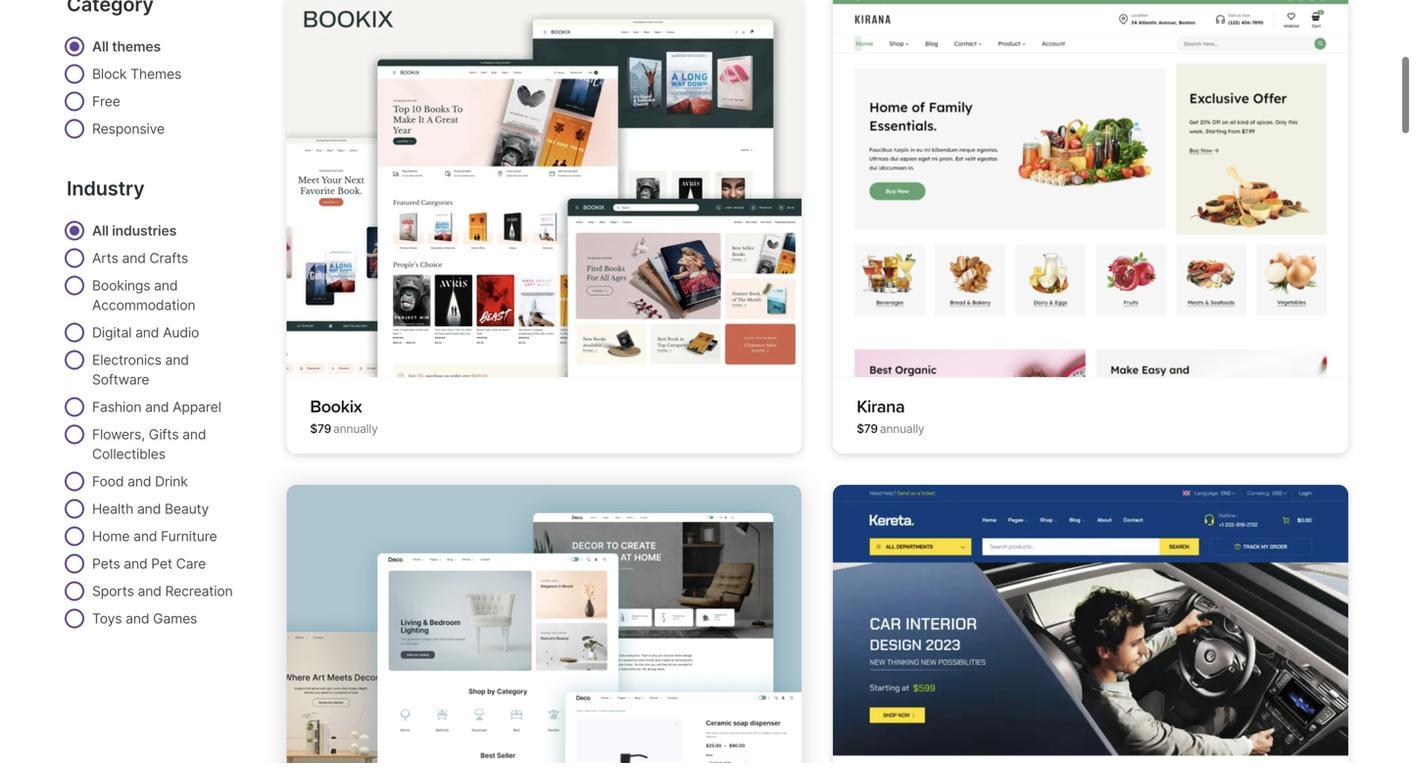 Task type: describe. For each thing, give the bounding box(es) containing it.
all for all industries
[[92, 223, 109, 239]]

annually for kirana
[[880, 422, 925, 436]]

free
[[92, 93, 120, 110]]

apparel
[[173, 399, 221, 416]]

all for all themes
[[92, 38, 109, 55]]

and for software
[[165, 352, 189, 369]]

and for beauty
[[137, 501, 161, 518]]

and for recreation
[[138, 583, 162, 600]]

bookix link
[[310, 396, 362, 418]]

bookings and accommodation
[[92, 277, 196, 314]]

gifts
[[149, 426, 179, 443]]

flowers, gifts and collectibles
[[92, 426, 206, 463]]

bookix
[[310, 396, 362, 418]]

bookings
[[92, 277, 150, 294]]

kirana $79 annually
[[857, 396, 925, 436]]

$79 for bookix
[[310, 422, 331, 436]]

block themes
[[92, 66, 181, 82]]

beauty
[[165, 501, 209, 518]]

furniture
[[161, 528, 217, 545]]

$79 for kirana
[[857, 422, 878, 436]]

digital
[[92, 325, 132, 341]]

home
[[92, 528, 130, 545]]

and for pet
[[124, 556, 148, 573]]

and for crafts
[[122, 250, 146, 267]]

recreation
[[165, 583, 233, 600]]

digital and audio
[[92, 325, 199, 341]]

pets
[[92, 556, 120, 573]]

themes
[[112, 38, 161, 55]]

industries
[[112, 223, 177, 239]]

industry
[[67, 176, 145, 200]]

and for furniture
[[133, 528, 157, 545]]

kirana
[[857, 396, 905, 418]]

sports and recreation
[[92, 583, 233, 600]]



Task type: locate. For each thing, give the bounding box(es) containing it.
1 vertical spatial all
[[92, 223, 109, 239]]

care
[[176, 556, 206, 573]]

and up gifts in the bottom of the page
[[145, 399, 169, 416]]

$79 down bookix link
[[310, 422, 331, 436]]

all
[[92, 38, 109, 55], [92, 223, 109, 239]]

health
[[92, 501, 134, 518]]

1 $79 from the left
[[310, 422, 331, 436]]

2 $79 from the left
[[857, 422, 878, 436]]

and up "pets and pet care"
[[133, 528, 157, 545]]

1 horizontal spatial annually
[[880, 422, 925, 436]]

pet
[[151, 556, 172, 573]]

and up home and furniture
[[137, 501, 161, 518]]

all up arts
[[92, 223, 109, 239]]

and down all industries
[[122, 250, 146, 267]]

and
[[122, 250, 146, 267], [154, 277, 178, 294], [135, 325, 159, 341], [165, 352, 189, 369], [145, 399, 169, 416], [182, 426, 206, 443], [128, 474, 151, 490], [137, 501, 161, 518], [133, 528, 157, 545], [124, 556, 148, 573], [138, 583, 162, 600], [126, 611, 149, 627]]

fashion and apparel
[[92, 399, 221, 416]]

arts and crafts
[[92, 250, 188, 267]]

$79 inside "kirana $79 annually"
[[857, 422, 878, 436]]

audio
[[163, 325, 199, 341]]

$79
[[310, 422, 331, 436], [857, 422, 878, 436]]

annually inside "kirana $79 annually"
[[880, 422, 925, 436]]

collectibles
[[92, 446, 166, 463]]

electronics
[[92, 352, 162, 369]]

annually for bookix
[[333, 422, 378, 436]]

and down accommodation
[[135, 325, 159, 341]]

toys and games
[[92, 611, 197, 627]]

and down apparel
[[182, 426, 206, 443]]

home and furniture
[[92, 528, 217, 545]]

1 all from the top
[[92, 38, 109, 55]]

games
[[153, 611, 197, 627]]

fashion
[[92, 399, 142, 416]]

and inside bookings and accommodation
[[154, 277, 178, 294]]

food
[[92, 474, 124, 490]]

and inside flowers, gifts and collectibles
[[182, 426, 206, 443]]

and down crafts on the left
[[154, 277, 178, 294]]

kirana link
[[857, 396, 905, 418]]

$79 inside bookix $79 annually
[[310, 422, 331, 436]]

electronics and software
[[92, 352, 189, 388]]

annually down kirana "link"
[[880, 422, 925, 436]]

food and drink
[[92, 474, 188, 490]]

and inside the electronics and software
[[165, 352, 189, 369]]

toys
[[92, 611, 122, 627]]

1 horizontal spatial $79
[[857, 422, 878, 436]]

and for audio
[[135, 325, 159, 341]]

2 all from the top
[[92, 223, 109, 239]]

0 horizontal spatial $79
[[310, 422, 331, 436]]

all up block
[[92, 38, 109, 55]]

health and beauty
[[92, 501, 209, 518]]

all themes
[[92, 38, 161, 55]]

and down collectibles
[[128, 474, 151, 490]]

annually
[[333, 422, 378, 436], [880, 422, 925, 436]]

sports
[[92, 583, 134, 600]]

accommodation
[[92, 297, 196, 314]]

crafts
[[150, 250, 188, 267]]

flowers,
[[92, 426, 145, 443]]

arts
[[92, 250, 118, 267]]

0 horizontal spatial annually
[[333, 422, 378, 436]]

0 vertical spatial all
[[92, 38, 109, 55]]

and down audio
[[165, 352, 189, 369]]

and left pet
[[124, 556, 148, 573]]

and right the toys
[[126, 611, 149, 627]]

drink
[[155, 474, 188, 490]]

annually inside bookix $79 annually
[[333, 422, 378, 436]]

and for accommodation
[[154, 277, 178, 294]]

responsive
[[92, 121, 165, 137]]

1 annually from the left
[[333, 422, 378, 436]]

pets and pet care
[[92, 556, 206, 573]]

software
[[92, 372, 149, 388]]

bookix $79 annually
[[310, 396, 378, 436]]

$79 down kirana in the right of the page
[[857, 422, 878, 436]]

annually down bookix link
[[333, 422, 378, 436]]

and for games
[[126, 611, 149, 627]]

and down "pets and pet care"
[[138, 583, 162, 600]]

and for drink
[[128, 474, 151, 490]]

block
[[92, 66, 127, 82]]

themes
[[130, 66, 181, 82]]

2 annually from the left
[[880, 422, 925, 436]]

all industries
[[92, 223, 177, 239]]

and for apparel
[[145, 399, 169, 416]]



Task type: vqa. For each thing, say whether or not it's contained in the screenshot.
all associated with All themes
yes



